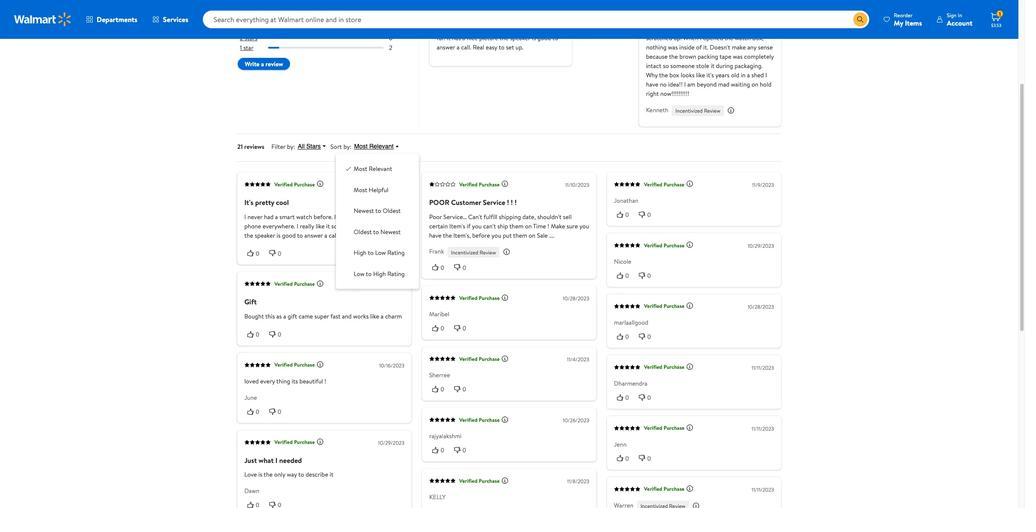 Task type: describe. For each thing, give the bounding box(es) containing it.
have inside the empty box i opened the walmart box and instantly knew something wasn't right. the box was filthy and scratched up. when i opened the watch box, nothing was inside of it. doesn't make any sense because the brown packing tape was completely intact so someone stole it during packaging. why the box looks like it's years old in a shed i have no idea!! i am beyond mad waiting on hold right now!!!!!!!!!!
[[647, 80, 659, 89]]

this
[[265, 312, 275, 321]]

....
[[550, 231, 555, 240]]

0 vertical spatial opened
[[650, 15, 670, 24]]

inside
[[680, 43, 695, 52]]

every
[[260, 377, 275, 386]]

before. inside i never had a smart watch before. i don't like carrying my phone everywhere. i really like it so far. it has a nice picture the speaker is good to answer a call. real easy to set up.
[[314, 212, 333, 221]]

shipping
[[499, 212, 521, 221]]

11/11/2023 for dharmendra
[[752, 364, 775, 372]]

verified purchase information image for loved every thing its beautiful !
[[317, 361, 324, 368]]

before. inside it's pretty cool i never had a smart watch before. i don't like carrying my phone everywhere. i really like it so far. it has a nice picture the speaker is good to answer a call. real easy to set up.
[[506, 15, 526, 24]]

old
[[732, 71, 740, 79]]

2 horizontal spatial you
[[580, 222, 590, 230]]

sort by:
[[331, 142, 352, 151]]

during
[[717, 62, 734, 70]]

all stars button
[[295, 143, 331, 151]]

super
[[315, 312, 329, 321]]

0 vertical spatial was
[[732, 24, 742, 33]]

most inside popup button
[[354, 143, 368, 150]]

loved every thing its beautiful !
[[245, 377, 327, 386]]

1 vertical spatial them
[[514, 231, 528, 240]]

review for kenneth
[[705, 107, 721, 115]]

1 vertical spatial oldest
[[354, 228, 372, 236]]

picture inside i never had a smart watch before. i don't like carrying my phone everywhere. i really like it so far. it has a nice picture the speaker is good to answer a call. real easy to set up.
[[382, 222, 401, 230]]

sale
[[537, 231, 548, 240]]

cool for it's pretty cool
[[276, 198, 289, 207]]

really inside i never had a smart watch before. i don't like carrying my phone everywhere. i really like it so far. it has a nice picture the speaker is good to answer a call. real easy to set up.
[[300, 222, 314, 230]]

have inside poor service...   can't fulfill shipping date, shouldn't sell certain item's if you can't ship them on time !   make sure you have the item's, before you put them on sale ....
[[430, 231, 442, 240]]

0 vertical spatial oldest
[[383, 207, 401, 215]]

2 vertical spatial on
[[529, 231, 536, 240]]

1 for 1
[[1000, 10, 1002, 18]]

1 horizontal spatial and
[[717, 15, 726, 24]]

1 horizontal spatial box
[[706, 15, 715, 24]]

1 vertical spatial on
[[525, 222, 532, 230]]

up. inside it's pretty cool i never had a smart watch before. i don't like carrying my phone everywhere. i really like it so far. it has a nice picture the speaker is good to answer a call. real easy to set up.
[[516, 43, 524, 52]]

has inside it's pretty cool i never had a smart watch before. i don't like carrying my phone everywhere. i really like it so far. it has a nice picture the speaker is good to answer a call. real easy to set up.
[[452, 34, 461, 42]]

2 horizontal spatial box
[[721, 24, 731, 33]]

speaker inside it's pretty cool i never had a smart watch before. i don't like carrying my phone everywhere. i really like it so far. it has a nice picture the speaker is good to answer a call. real easy to set up.
[[510, 34, 531, 42]]

it's for it's pretty cool
[[245, 198, 254, 207]]

something
[[647, 24, 675, 33]]

pretty for it's pretty cool i never had a smart watch before. i don't like carrying my phone everywhere. i really like it so far. it has a nice picture the speaker is good to answer a call. real easy to set up.
[[448, 2, 467, 12]]

easy inside it's pretty cool i never had a smart watch before. i don't like carrying my phone everywhere. i really like it so far. it has a nice picture the speaker is good to answer a call. real easy to set up.
[[486, 43, 498, 52]]

1 for 1 star
[[240, 43, 242, 52]]

why
[[647, 71, 658, 79]]

like inside the empty box i opened the walmart box and instantly knew something wasn't right. the box was filthy and scratched up. when i opened the watch box, nothing was inside of it. doesn't make any sense because the brown packing tape was completely intact so someone stole it during packaging. why the box looks like it's years old in a shed i have no idea!! i am beyond mad waiting on hold right now!!!!!!!!!!
[[697, 71, 706, 79]]

filthy
[[743, 24, 757, 33]]

services
[[163, 15, 188, 24]]

packaging.
[[735, 62, 763, 70]]

service...
[[444, 212, 467, 221]]

0 vertical spatial newest
[[354, 207, 374, 215]]

beautiful
[[300, 377, 323, 386]]

oldest to newest
[[354, 228, 401, 236]]

call. inside i never had a smart watch before. i don't like carrying my phone everywhere. i really like it so far. it has a nice picture the speaker is good to answer a call. real easy to set up.
[[329, 231, 339, 240]]

review for frank
[[480, 249, 496, 256]]

verified purchase information image for jonathan
[[687, 181, 694, 188]]

1 horizontal spatial newest
[[381, 228, 401, 236]]

watch inside i never had a smart watch before. i don't like carrying my phone everywhere. i really like it so far. it has a nice picture the speaker is good to answer a call. real easy to set up.
[[296, 212, 312, 221]]

incentivized review information image for kenneth
[[728, 107, 735, 114]]

the inside poor service...   can't fulfill shipping date, shouldn't sell certain item's if you can't ship them on time !   make sure you have the item's, before you put them on sale ....
[[443, 231, 452, 240]]

as
[[277, 312, 282, 321]]

review
[[266, 60, 283, 68]]

Most Relevant radio
[[345, 165, 352, 172]]

don't inside i never had a smart watch before. i don't like carrying my phone everywhere. i really like it so far. it has a nice picture the speaker is good to answer a call. real easy to set up.
[[338, 212, 351, 221]]

a inside the empty box i opened the walmart box and instantly knew something wasn't right. the box was filthy and scratched up. when i opened the watch box, nothing was inside of it. doesn't make any sense because the brown packing tape was completely intact so someone stole it during packaging. why the box looks like it's years old in a shed i have no idea!! i am beyond mad waiting on hold right now!!!!!!!!!!
[[748, 71, 751, 79]]

option group containing most relevant
[[343, 161, 412, 282]]

charm
[[385, 312, 402, 321]]

empty box i opened the walmart box and instantly knew something wasn't right. the box was filthy and scratched up. when i opened the watch box, nothing was inside of it. doesn't make any sense because the brown packing tape was completely intact so someone stole it during packaging. why the box looks like it's years old in a shed i have no idea!! i am beyond mad waiting on hold right now!!!!!!!!!!
[[647, 2, 775, 98]]

10/28/2023 for maribel
[[563, 295, 590, 303]]

newest to oldest
[[354, 207, 401, 215]]

had inside i never had a smart watch before. i don't like carrying my phone everywhere. i really like it so far. it has a nice picture the speaker is good to answer a call. real easy to set up.
[[264, 212, 274, 221]]

jenn
[[615, 440, 627, 449]]

gift
[[288, 312, 297, 321]]

0 vertical spatial low
[[375, 249, 386, 257]]

on inside the empty box i opened the walmart box and instantly knew something wasn't right. the box was filthy and scratched up. when i opened the watch box, nothing was inside of it. doesn't make any sense because the brown packing tape was completely intact so someone stole it during packaging. why the box looks like it's years old in a shed i have no idea!! i am beyond mad waiting on hold right now!!!!!!!!!!
[[752, 80, 759, 89]]

a inside write a review link
[[261, 60, 264, 68]]

rajyalakshmi
[[430, 432, 462, 440]]

waiting
[[732, 80, 751, 89]]

can't
[[484, 222, 496, 230]]

incentivized for kenneth
[[676, 107, 703, 115]]

scratched
[[647, 34, 673, 42]]

carrying inside it's pretty cool i never had a smart watch before. i don't like carrying my phone everywhere. i really like it so far. it has a nice picture the speaker is good to answer a call. real easy to set up.
[[437, 24, 459, 33]]

customer
[[451, 198, 482, 207]]

right
[[647, 89, 659, 98]]

never inside it's pretty cool i never had a smart watch before. i don't like carrying my phone everywhere. i really like it so far. it has a nice picture the speaker is good to answer a call. real easy to set up.
[[440, 15, 455, 24]]

by: for sort by:
[[344, 142, 352, 151]]

put
[[503, 231, 512, 240]]

now!!!!!!!!!!
[[661, 89, 690, 98]]

shouldn't
[[538, 212, 562, 221]]

loved
[[245, 377, 259, 386]]

$3.53
[[992, 22, 1002, 28]]

what
[[259, 456, 274, 465]]

everywhere. inside i never had a smart watch before. i don't like carrying my phone everywhere. i really like it so far. it has a nice picture the speaker is good to answer a call. real easy to set up.
[[263, 222, 295, 230]]

dawn
[[245, 486, 260, 495]]

bought
[[245, 312, 264, 321]]

1 vertical spatial and
[[758, 24, 768, 33]]

the inside it's pretty cool i never had a smart watch before. i don't like carrying my phone everywhere. i really like it so far. it has a nice picture the speaker is good to answer a call. real easy to set up.
[[500, 34, 509, 42]]

really inside it's pretty cool i never had a smart watch before. i don't like carrying my phone everywhere. i really like it so far. it has a nice picture the speaker is good to answer a call. real easy to set up.
[[525, 24, 540, 33]]

the down box
[[671, 15, 680, 24]]

make
[[732, 43, 747, 52]]

2 vertical spatial is
[[259, 470, 263, 479]]

2 vertical spatial most
[[354, 186, 368, 194]]

0 horizontal spatial low
[[354, 270, 365, 278]]

mad
[[719, 80, 730, 89]]

rating for high to low rating
[[388, 249, 405, 257]]

items
[[906, 18, 923, 28]]

thing
[[277, 377, 290, 386]]

item's
[[450, 222, 466, 230]]

filter
[[272, 142, 286, 151]]

0 horizontal spatial you
[[472, 222, 482, 230]]

1 horizontal spatial opened
[[704, 34, 724, 42]]

incentivized review for frank
[[451, 249, 496, 256]]

0 vertical spatial 10/29/2023
[[748, 242, 775, 250]]

fast
[[331, 312, 341, 321]]

2 for 2
[[389, 43, 393, 52]]

walmart
[[682, 15, 704, 24]]

can't
[[469, 212, 483, 221]]

hold
[[760, 80, 772, 89]]

real inside i never had a smart watch before. i don't like carrying my phone everywhere. i really like it so far. it has a nice picture the speaker is good to answer a call. real easy to set up.
[[341, 231, 352, 240]]

stars for 2 stars
[[245, 34, 258, 42]]

way
[[287, 470, 297, 479]]

is inside i never had a smart watch before. i don't like carrying my phone everywhere. i really like it so far. it has a nice picture the speaker is good to answer a call. real easy to set up.
[[277, 231, 281, 240]]

answer inside i never had a smart watch before. i don't like carrying my phone everywhere. i really like it so far. it has a nice picture the speaker is good to answer a call. real easy to set up.
[[305, 231, 323, 240]]

sense
[[759, 43, 773, 52]]

poor
[[430, 212, 442, 221]]

years
[[716, 71, 730, 79]]

0 horizontal spatial box
[[670, 71, 680, 79]]

watch inside it's pretty cool i never had a smart watch before. i don't like carrying my phone everywhere. i really like it so far. it has a nice picture the speaker is good to answer a call. real easy to set up.
[[489, 15, 505, 24]]

if
[[467, 222, 471, 230]]

star
[[244, 43, 254, 52]]

ship
[[498, 222, 509, 230]]

Walmart Site-Wide search field
[[203, 11, 870, 28]]

the inside i never had a smart watch before. i don't like carrying my phone everywhere. i really like it so far. it has a nice picture the speaker is good to answer a call. real easy to set up.
[[245, 231, 253, 240]]

most helpful
[[354, 186, 389, 194]]

item's,
[[454, 231, 471, 240]]

11/11/2023 for jenn
[[752, 425, 775, 432]]

gift
[[245, 297, 257, 307]]

0 vertical spatial them
[[510, 222, 524, 230]]

idea!!
[[669, 80, 683, 89]]

progress bar for 1 star
[[268, 47, 384, 49]]

real inside it's pretty cool i never had a smart watch before. i don't like carrying my phone everywhere. i really like it so far. it has a nice picture the speaker is good to answer a call. real easy to set up.
[[473, 43, 485, 52]]

june
[[245, 393, 257, 402]]

certain
[[430, 222, 448, 230]]

completely
[[745, 52, 775, 61]]

stars for 3 stars
[[245, 24, 258, 33]]

its
[[292, 377, 298, 386]]

it's pretty cool
[[245, 198, 289, 207]]

because
[[647, 52, 668, 61]]

it's pretty cool i never had a smart watch before. i don't like carrying my phone everywhere. i really like it so far. it has a nice picture the speaker is good to answer a call. real easy to set up.
[[437, 2, 563, 52]]

0 horizontal spatial and
[[342, 312, 352, 321]]

! inside poor service...   can't fulfill shipping date, shouldn't sell certain item's if you can't ship them on time !   make sure you have the item's, before you put them on sale ....
[[548, 222, 550, 230]]

works
[[353, 312, 369, 321]]

11/8/2023
[[568, 478, 590, 485]]

reorder
[[895, 11, 913, 19]]

never inside i never had a smart watch before. i don't like carrying my phone everywhere. i really like it so far. it has a nice picture the speaker is good to answer a call. real easy to set up.
[[248, 212, 263, 221]]



Task type: locate. For each thing, give the bounding box(es) containing it.
box up the
[[706, 15, 715, 24]]

0 horizontal spatial everywhere.
[[263, 222, 295, 230]]

3 progress bar from the top
[[268, 37, 384, 39]]

is right love
[[259, 470, 263, 479]]

0 button
[[615, 210, 637, 219], [637, 210, 659, 219], [245, 249, 267, 258], [267, 249, 289, 258], [430, 263, 452, 272], [452, 263, 474, 272], [615, 271, 637, 280], [637, 271, 659, 280], [430, 324, 452, 333], [452, 324, 474, 333], [245, 330, 267, 339], [267, 330, 289, 339], [615, 332, 637, 341], [637, 332, 659, 341], [430, 385, 452, 394], [452, 385, 474, 394], [615, 393, 637, 402], [637, 393, 659, 402], [245, 407, 267, 416], [267, 407, 289, 416], [430, 446, 452, 455], [452, 446, 474, 455], [615, 454, 637, 463], [637, 454, 659, 463]]

1 vertical spatial 2
[[389, 43, 393, 52]]

high down oldest to newest
[[354, 249, 367, 257]]

describe
[[306, 470, 329, 479]]

1 vertical spatial box
[[721, 24, 731, 33]]

kenneth
[[647, 105, 669, 114]]

on left sale at right top
[[529, 231, 536, 240]]

!
[[507, 198, 510, 207], [511, 198, 513, 207], [515, 198, 517, 207], [548, 222, 550, 230], [325, 377, 327, 386]]

progress bar
[[268, 18, 384, 20], [268, 27, 384, 29], [268, 37, 384, 39], [268, 47, 384, 49]]

1 horizontal spatial carrying
[[437, 24, 459, 33]]

1 vertical spatial never
[[248, 212, 263, 221]]

needed
[[279, 456, 302, 465]]

smart inside it's pretty cool i never had a smart watch before. i don't like carrying my phone everywhere. i really like it so far. it has a nice picture the speaker is good to answer a call. real easy to set up.
[[472, 15, 487, 24]]

0 horizontal spatial 10/29/2023
[[378, 439, 405, 447]]

speaker down it's pretty cool
[[255, 231, 275, 240]]

and
[[717, 15, 726, 24], [758, 24, 768, 33], [342, 312, 352, 321]]

stars for 4 stars
[[245, 14, 258, 23]]

most relevant up most helpful
[[354, 165, 392, 173]]

on down shed
[[752, 80, 759, 89]]

4
[[240, 14, 244, 23]]

0 horizontal spatial it
[[349, 222, 353, 230]]

write a review link
[[237, 58, 291, 71]]

0 vertical spatial 1
[[1000, 10, 1002, 18]]

1 up $3.53 in the right of the page
[[1000, 10, 1002, 18]]

doesn't
[[710, 43, 731, 52]]

stars down 3 stars
[[245, 34, 258, 42]]

carrying inside i never had a smart watch before. i don't like carrying my phone everywhere. i really like it so far. it has a nice picture the speaker is good to answer a call. real easy to set up.
[[363, 212, 385, 221]]

1 horizontal spatial good
[[538, 34, 552, 42]]

oldest down helpful
[[383, 207, 401, 215]]

3
[[240, 24, 243, 33]]

0 vertical spatial cool
[[469, 2, 482, 12]]

10/26/2023
[[563, 417, 590, 424]]

stars right 4
[[245, 14, 258, 23]]

progress bar for 4 stars
[[268, 18, 384, 20]]

1 vertical spatial is
[[277, 231, 281, 240]]

0 vertical spatial had
[[457, 15, 466, 24]]

up. inside i never had a smart watch before. i don't like carrying my phone everywhere. i really like it so far. it has a nice picture the speaker is good to answer a call. real easy to set up.
[[384, 231, 391, 240]]

my inside i never had a smart watch before. i don't like carrying my phone everywhere. i really like it so far. it has a nice picture the speaker is good to answer a call. real easy to set up.
[[387, 212, 395, 221]]

0 horizontal spatial incentivized review
[[451, 249, 496, 256]]

beyond
[[697, 80, 717, 89]]

0 vertical spatial easy
[[486, 43, 498, 52]]

frank
[[430, 247, 444, 256]]

fulfill
[[484, 212, 498, 221]]

2 horizontal spatial is
[[532, 34, 536, 42]]

1 progress bar from the top
[[268, 18, 384, 20]]

answer inside it's pretty cool i never had a smart watch before. i don't like carrying my phone everywhere. i really like it so far. it has a nice picture the speaker is good to answer a call. real easy to set up.
[[437, 43, 456, 52]]

1 vertical spatial most
[[354, 165, 368, 173]]

rating down high to low rating
[[388, 270, 405, 278]]

far. inside i never had a smart watch before. i don't like carrying my phone everywhere. i really like it so far. it has a nice picture the speaker is good to answer a call. real easy to set up.
[[339, 222, 347, 230]]

nicole
[[615, 257, 632, 266]]

newest up high to low rating
[[381, 228, 401, 236]]

the down search search field
[[500, 34, 509, 42]]

you right if
[[472, 222, 482, 230]]

1 horizontal spatial don't
[[530, 15, 544, 24]]

them down shipping
[[510, 222, 524, 230]]

speaker down search search field
[[510, 34, 531, 42]]

1 horizontal spatial 1
[[1000, 10, 1002, 18]]

0 horizontal spatial review
[[480, 249, 496, 256]]

review down beyond
[[705, 107, 721, 115]]

and right fast
[[342, 312, 352, 321]]

4 progress bar from the top
[[268, 47, 384, 49]]

by: for filter by:
[[287, 142, 295, 151]]

incentivized review information image
[[728, 107, 735, 114], [503, 249, 511, 256]]

my inside it's pretty cool i never had a smart watch before. i don't like carrying my phone everywhere. i really like it so far. it has a nice picture the speaker is good to answer a call. real easy to set up.
[[461, 24, 469, 33]]

stars right 3
[[245, 24, 258, 33]]

1 vertical spatial call.
[[329, 231, 339, 240]]

smart
[[472, 15, 487, 24], [280, 212, 295, 221]]

set inside i never had a smart watch before. i don't like carrying my phone everywhere. i really like it so far. it has a nice picture the speaker is good to answer a call. real easy to set up.
[[374, 231, 382, 240]]

and down 'knew'
[[758, 24, 768, 33]]

1 vertical spatial had
[[264, 212, 274, 221]]

0 horizontal spatial up.
[[384, 231, 391, 240]]

2 vertical spatial up.
[[384, 231, 391, 240]]

1 vertical spatial speaker
[[255, 231, 275, 240]]

2 rating from the top
[[388, 270, 405, 278]]

you left put
[[492, 231, 502, 240]]

was down the instantly
[[732, 24, 742, 33]]

2 horizontal spatial up.
[[674, 34, 682, 42]]

1 vertical spatial relevant
[[369, 165, 392, 173]]

0 horizontal spatial far.
[[339, 222, 347, 230]]

watch inside the empty box i opened the walmart box and instantly knew something wasn't right. the box was filthy and scratched up. when i opened the watch box, nothing was inside of it. doesn't make any sense because the brown packing tape was completely intact so someone stole it during packaging. why the box looks like it's years old in a shed i have no idea!! i am beyond mad waiting on hold right now!!!!!!!!!!
[[736, 34, 752, 42]]

opened
[[650, 15, 670, 24], [704, 34, 724, 42]]

0 horizontal spatial good
[[282, 231, 296, 240]]

it inside it's pretty cool i never had a smart watch before. i don't like carrying my phone everywhere. i really like it so far. it has a nice picture the speaker is good to answer a call. real easy to set up.
[[552, 24, 556, 33]]

incentivized review down am
[[676, 107, 721, 115]]

high down high to low rating
[[373, 270, 386, 278]]

cool inside it's pretty cool i never had a smart watch before. i don't like carrying my phone everywhere. i really like it so far. it has a nice picture the speaker is good to answer a call. real easy to set up.
[[469, 2, 482, 12]]

4 stars
[[240, 14, 258, 23]]

service
[[483, 198, 506, 207]]

1 horizontal spatial incentivized review information image
[[728, 107, 735, 114]]

1 by: from the left
[[287, 142, 295, 151]]

1 horizontal spatial really
[[525, 24, 540, 33]]

it inside i never had a smart watch before. i don't like carrying my phone everywhere. i really like it so far. it has a nice picture the speaker is good to answer a call. real easy to set up.
[[349, 222, 353, 230]]

good down it's pretty cool
[[282, 231, 296, 240]]

the down certain
[[443, 231, 452, 240]]

1 horizontal spatial pretty
[[448, 2, 467, 12]]

was left inside
[[669, 43, 678, 52]]

most left helpful
[[354, 186, 368, 194]]

it inside it's pretty cool i never had a smart watch before. i don't like carrying my phone everywhere. i really like it so far. it has a nice picture the speaker is good to answer a call. real easy to set up.
[[447, 34, 451, 42]]

2 stars
[[240, 34, 258, 42]]

low up low to high rating
[[375, 249, 386, 257]]

1 vertical spatial incentivized review
[[451, 249, 496, 256]]

brown
[[680, 52, 697, 61]]

0 horizontal spatial pretty
[[255, 198, 274, 207]]

up. down search search field
[[516, 43, 524, 52]]

pretty for it's pretty cool
[[255, 198, 274, 207]]

1 11/11/2023 from the top
[[752, 364, 775, 372]]

really
[[525, 24, 540, 33], [300, 222, 314, 230]]

Search search field
[[203, 11, 870, 28]]

set down search search field
[[506, 43, 515, 52]]

10/16/2023
[[380, 362, 405, 369]]

2 vertical spatial and
[[342, 312, 352, 321]]

the up the someone
[[670, 52, 679, 61]]

stars
[[307, 143, 321, 150]]

10/28/2023 for marlaallgood
[[748, 303, 775, 311]]

up.
[[674, 34, 682, 42], [516, 43, 524, 52], [384, 231, 391, 240]]

progress bar for 3 stars
[[268, 27, 384, 29]]

verified purchase information image for sherree
[[502, 355, 509, 362]]

high to low rating
[[354, 249, 405, 257]]

is down search search field
[[532, 34, 536, 42]]

had
[[457, 15, 466, 24], [264, 212, 274, 221]]

1 left star
[[240, 43, 242, 52]]

stars right 5
[[245, 4, 258, 13]]

far. inside it's pretty cool i never had a smart watch before. i don't like carrying my phone everywhere. i really like it so far. it has a nice picture the speaker is good to answer a call. real easy to set up.
[[437, 34, 446, 42]]

0 vertical spatial high
[[354, 249, 367, 257]]

0 horizontal spatial my
[[387, 212, 395, 221]]

0 vertical spatial pretty
[[448, 2, 467, 12]]

incentivized review for kenneth
[[676, 107, 721, 115]]

19
[[388, 4, 394, 13]]

0 vertical spatial really
[[525, 24, 540, 33]]

pretty
[[448, 2, 467, 12], [255, 198, 274, 207]]

picture inside it's pretty cool i never had a smart watch before. i don't like carrying my phone everywhere. i really like it so far. it has a nice picture the speaker is good to answer a call. real easy to set up.
[[480, 34, 499, 42]]

1 horizontal spatial answer
[[437, 43, 456, 52]]

right.
[[694, 24, 708, 33]]

tape
[[720, 52, 732, 61]]

11/11/2023
[[752, 364, 775, 372], [752, 425, 775, 432], [752, 486, 775, 493]]

am
[[688, 80, 696, 89]]

0
[[389, 14, 393, 23], [389, 24, 393, 33], [389, 34, 393, 42], [626, 211, 629, 218], [648, 211, 651, 218], [256, 250, 259, 257], [278, 250, 281, 257], [441, 264, 444, 271], [463, 264, 466, 271], [626, 272, 629, 279], [648, 272, 651, 279], [441, 325, 444, 332], [463, 325, 466, 332], [256, 331, 259, 338], [278, 331, 281, 338], [626, 333, 629, 340], [648, 333, 651, 340], [441, 386, 444, 393], [463, 386, 466, 393], [626, 394, 629, 401], [648, 394, 651, 401], [256, 408, 259, 415], [278, 408, 281, 415], [441, 447, 444, 454], [463, 447, 466, 454], [626, 455, 629, 462], [648, 455, 651, 462]]

all
[[298, 143, 305, 150]]

up. inside the empty box i opened the walmart box and instantly knew something wasn't right. the box was filthy and scratched up. when i opened the watch box, nothing was inside of it. doesn't make any sense because the brown packing tape was completely intact so someone stole it during packaging. why the box looks like it's years old in a shed i have no idea!! i am beyond mad waiting on hold right now!!!!!!!!!!
[[674, 34, 682, 42]]

1 vertical spatial easy
[[354, 231, 365, 240]]

cool for it's pretty cool i never had a smart watch before. i don't like carrying my phone everywhere. i really like it so far. it has a nice picture the speaker is good to answer a call. real easy to set up.
[[469, 2, 482, 12]]

1 horizontal spatial cool
[[469, 2, 482, 12]]

low down high to low rating
[[354, 270, 365, 278]]

1 vertical spatial was
[[669, 43, 678, 52]]

1 vertical spatial 10/29/2023
[[378, 439, 405, 447]]

oldest down newest to oldest
[[354, 228, 372, 236]]

0 horizontal spatial watch
[[296, 212, 312, 221]]

dharmendra
[[615, 379, 648, 388]]

by: right sort
[[344, 142, 352, 151]]

newest down most helpful
[[354, 207, 374, 215]]

have down certain
[[430, 231, 442, 240]]

cool
[[469, 2, 482, 12], [276, 198, 289, 207]]

10/29/2023
[[748, 242, 775, 250], [378, 439, 405, 447]]

2 horizontal spatial so
[[663, 62, 669, 70]]

3 11/11/2023 from the top
[[752, 486, 775, 493]]

them right put
[[514, 231, 528, 240]]

opened up something
[[650, 15, 670, 24]]

box up "idea!!"
[[670, 71, 680, 79]]

incentivized
[[676, 107, 703, 115], [451, 249, 479, 256]]

stars for 5 stars
[[245, 4, 258, 13]]

0 horizontal spatial picture
[[382, 222, 401, 230]]

stole
[[697, 62, 710, 70]]

rating for low to high rating
[[388, 270, 405, 278]]

1 vertical spatial answer
[[305, 231, 323, 240]]

walmart image
[[14, 12, 72, 27]]

marlaallgood
[[615, 318, 649, 327]]

relevant inside most relevant popup button
[[370, 143, 394, 150]]

is down it's pretty cool
[[277, 231, 281, 240]]

have up right
[[647, 80, 659, 89]]

0 vertical spatial call.
[[461, 43, 472, 52]]

no
[[660, 80, 667, 89]]

1 horizontal spatial incentivized review
[[676, 107, 721, 115]]

knew
[[752, 15, 766, 24]]

incentivized review information image down put
[[503, 249, 511, 256]]

all stars
[[298, 143, 321, 150]]

set
[[506, 43, 515, 52], [374, 231, 382, 240]]

good down search search field
[[538, 34, 552, 42]]

incentivized down "item's,"
[[451, 249, 479, 256]]

in
[[741, 71, 746, 79]]

most relevant right sort by:
[[354, 143, 394, 150]]

0 horizontal spatial 2
[[240, 34, 243, 42]]

the
[[671, 15, 680, 24], [500, 34, 509, 42], [725, 34, 734, 42], [670, 52, 679, 61], [660, 71, 669, 79], [245, 231, 253, 240], [443, 231, 452, 240], [264, 470, 273, 479]]

verified purchase information image for nicole
[[687, 241, 694, 249]]

1 horizontal spatial nice
[[467, 34, 478, 42]]

nice inside it's pretty cool i never had a smart watch before. i don't like carrying my phone everywhere. i really like it so far. it has a nice picture the speaker is good to answer a call. real easy to set up.
[[467, 34, 478, 42]]

incentivized for frank
[[451, 249, 479, 256]]

nothing
[[647, 43, 667, 52]]

11/4/2023
[[568, 356, 590, 363]]

0 horizontal spatial phone
[[245, 222, 261, 230]]

it's
[[707, 71, 715, 79]]

1 vertical spatial real
[[341, 231, 352, 240]]

date,
[[523, 212, 536, 221]]

up. up high to low rating
[[384, 231, 391, 240]]

set inside it's pretty cool i never had a smart watch before. i don't like carrying my phone everywhere. i really like it so far. it has a nice picture the speaker is good to answer a call. real easy to set up.
[[506, 43, 515, 52]]

on down date, at the right top of page
[[525, 222, 532, 230]]

phone inside i never had a smart watch before. i don't like carrying my phone everywhere. i really like it so far. it has a nice picture the speaker is good to answer a call. real easy to set up.
[[245, 222, 261, 230]]

5
[[240, 4, 244, 13]]

0 vertical spatial 11/11/2023
[[752, 364, 775, 372]]

opened down the
[[704, 34, 724, 42]]

the up doesn't
[[725, 34, 734, 42]]

call. inside it's pretty cool i never had a smart watch before. i don't like carrying my phone everywhere. i really like it so far. it has a nice picture the speaker is good to answer a call. real easy to set up.
[[461, 43, 472, 52]]

incentivized review
[[676, 107, 721, 115], [451, 249, 496, 256]]

phone inside it's pretty cool i never had a smart watch before. i don't like carrying my phone everywhere. i really like it so far. it has a nice picture the speaker is good to answer a call. real easy to set up.
[[470, 24, 487, 33]]

0 horizontal spatial 10/28/2023
[[563, 295, 590, 303]]

0 vertical spatial incentivized
[[676, 107, 703, 115]]

1 vertical spatial rating
[[388, 270, 405, 278]]

it inside the empty box i opened the walmart box and instantly knew something wasn't right. the box was filthy and scratched up. when i opened the watch box, nothing was inside of it. doesn't make any sense because the brown packing tape was completely intact so someone stole it during packaging. why the box looks like it's years old in a shed i have no idea!! i am beyond mad waiting on hold right now!!!!!!!!!!
[[711, 62, 715, 70]]

11/10/2023
[[566, 181, 590, 189]]

1
[[1000, 10, 1002, 18], [240, 43, 242, 52]]

1 vertical spatial my
[[387, 212, 395, 221]]

you right sure
[[580, 222, 590, 230]]

watch
[[489, 15, 505, 24], [736, 34, 752, 42], [296, 212, 312, 221]]

1 horizontal spatial before.
[[506, 15, 526, 24]]

was down make at the right of the page
[[734, 52, 743, 61]]

1 horizontal spatial you
[[492, 231, 502, 240]]

0 horizontal spatial don't
[[338, 212, 351, 221]]

it's for it's pretty cool i never had a smart watch before. i don't like carrying my phone everywhere. i really like it so far. it has a nice picture the speaker is good to answer a call. real easy to set up.
[[437, 2, 446, 12]]

looks
[[681, 71, 695, 79]]

good inside i never had a smart watch before. i don't like carrying my phone everywhere. i really like it so far. it has a nice picture the speaker is good to answer a call. real easy to set up.
[[282, 231, 296, 240]]

so inside the empty box i opened the walmart box and instantly knew something wasn't right. the box was filthy and scratched up. when i opened the watch box, nothing was inside of it. doesn't make any sense because the brown packing tape was completely intact so someone stole it during packaging. why the box looks like it's years old in a shed i have no idea!! i am beyond mad waiting on hold right now!!!!!!!!!!
[[663, 62, 669, 70]]

the left only
[[264, 470, 273, 479]]

love
[[245, 470, 257, 479]]

the up no
[[660, 71, 669, 79]]

1 horizontal spatial easy
[[486, 43, 498, 52]]

easy inside i never had a smart watch before. i don't like carrying my phone everywhere. i really like it so far. it has a nice picture the speaker is good to answer a call. real easy to set up.
[[354, 231, 365, 240]]

0 vertical spatial phone
[[470, 24, 487, 33]]

just what i needed
[[245, 456, 302, 465]]

1 horizontal spatial far.
[[437, 34, 446, 42]]

progress bar for 2 stars
[[268, 37, 384, 39]]

0 vertical spatial everywhere.
[[488, 24, 521, 33]]

so inside i never had a smart watch before. i don't like carrying my phone everywhere. i really like it so far. it has a nice picture the speaker is good to answer a call. real easy to set up.
[[332, 222, 338, 230]]

1 horizontal spatial 10/29/2023
[[748, 242, 775, 250]]

when
[[684, 34, 699, 42]]

0 horizontal spatial cool
[[276, 198, 289, 207]]

sell
[[563, 212, 572, 221]]

so inside it's pretty cool i never had a smart watch before. i don't like carrying my phone everywhere. i really like it so far. it has a nice picture the speaker is good to answer a call. real easy to set up.
[[557, 24, 563, 33]]

most relevant inside popup button
[[354, 143, 394, 150]]

had inside it's pretty cool i never had a smart watch before. i don't like carrying my phone everywhere. i really like it so far. it has a nice picture the speaker is good to answer a call. real easy to set up.
[[457, 15, 466, 24]]

good inside it's pretty cool i never had a smart watch before. i don't like carrying my phone everywhere. i really like it so far. it has a nice picture the speaker is good to answer a call. real easy to set up.
[[538, 34, 552, 42]]

10/1/2023
[[382, 181, 405, 189]]

1 horizontal spatial real
[[473, 43, 485, 52]]

box
[[668, 2, 680, 12]]

2 vertical spatial was
[[734, 52, 743, 61]]

most right most relevant 'option'
[[354, 165, 368, 173]]

speaker inside i never had a smart watch before. i don't like carrying my phone everywhere. i really like it so far. it has a nice picture the speaker is good to answer a call. real easy to set up.
[[255, 231, 275, 240]]

it's inside it's pretty cool i never had a smart watch before. i don't like carrying my phone everywhere. i really like it so far. it has a nice picture the speaker is good to answer a call. real easy to set up.
[[437, 2, 446, 12]]

0 vertical spatial 2
[[240, 34, 243, 42]]

someone
[[671, 62, 695, 70]]

0 horizontal spatial speaker
[[255, 231, 275, 240]]

1 horizontal spatial call.
[[461, 43, 472, 52]]

in
[[959, 11, 963, 19]]

services button
[[145, 9, 196, 30]]

rating up low to high rating
[[388, 249, 405, 257]]

verified purchase information image
[[687, 181, 694, 188], [687, 241, 694, 249], [502, 355, 509, 362], [317, 361, 324, 368], [502, 416, 509, 423], [687, 485, 694, 492]]

review down before
[[480, 249, 496, 256]]

kelly
[[430, 493, 446, 501]]

0 horizontal spatial incentivized
[[451, 249, 479, 256]]

1 horizontal spatial low
[[375, 249, 386, 257]]

2 for 2 stars
[[240, 34, 243, 42]]

wasn't
[[676, 24, 693, 33]]

0 vertical spatial smart
[[472, 15, 487, 24]]

2 down 3
[[240, 34, 243, 42]]

departments button
[[79, 9, 145, 30]]

0 horizontal spatial answer
[[305, 231, 323, 240]]

nice
[[467, 34, 478, 42], [369, 222, 380, 230]]

it inside i never had a smart watch before. i don't like carrying my phone everywhere. i really like it so far. it has a nice picture the speaker is good to answer a call. real easy to set up.
[[326, 222, 330, 230]]

1 vertical spatial carrying
[[363, 212, 385, 221]]

write
[[245, 60, 260, 68]]

1 vertical spatial most relevant
[[354, 165, 392, 173]]

1 vertical spatial before.
[[314, 212, 333, 221]]

up. down "wasn't"
[[674, 34, 682, 42]]

everywhere. inside it's pretty cool i never had a smart watch before. i don't like carrying my phone everywhere. i really like it so far. it has a nice picture the speaker is good to answer a call. real easy to set up.
[[488, 24, 521, 33]]

set up high to low rating
[[374, 231, 382, 240]]

1 horizontal spatial smart
[[472, 15, 487, 24]]

maribel
[[430, 310, 450, 319]]

phone
[[470, 24, 487, 33], [245, 222, 261, 230]]

box right the
[[721, 24, 731, 33]]

is inside it's pretty cool i never had a smart watch before. i don't like carrying my phone everywhere. i really like it so far. it has a nice picture the speaker is good to answer a call. real easy to set up.
[[532, 34, 536, 42]]

nice inside i never had a smart watch before. i don't like carrying my phone everywhere. i really like it so far. it has a nice picture the speaker is good to answer a call. real easy to set up.
[[369, 222, 380, 230]]

easy
[[486, 43, 498, 52], [354, 231, 365, 240]]

1 horizontal spatial oldest
[[383, 207, 401, 215]]

most right sort by:
[[354, 143, 368, 150]]

2 down 19 on the top left
[[389, 43, 393, 52]]

0 vertical spatial don't
[[530, 15, 544, 24]]

2 by: from the left
[[344, 142, 352, 151]]

1 star
[[240, 43, 254, 52]]

0 vertical spatial review
[[705, 107, 721, 115]]

instantly
[[728, 15, 750, 24]]

and up the
[[717, 15, 726, 24]]

to
[[553, 34, 559, 42], [499, 43, 505, 52], [376, 207, 382, 215], [373, 228, 379, 236], [297, 231, 303, 240], [367, 231, 373, 240], [368, 249, 374, 257], [366, 270, 372, 278], [299, 470, 304, 479]]

incentivized review information image for frank
[[503, 249, 511, 256]]

relevant
[[370, 143, 394, 150], [369, 165, 392, 173]]

smart inside i never had a smart watch before. i don't like carrying my phone everywhere. i really like it so far. it has a nice picture the speaker is good to answer a call. real easy to set up.
[[280, 212, 295, 221]]

2 11/11/2023 from the top
[[752, 425, 775, 432]]

5 stars
[[240, 4, 258, 13]]

don't inside it's pretty cool i never had a smart watch before. i don't like carrying my phone everywhere. i really like it so far. it has a nice picture the speaker is good to answer a call. real easy to set up.
[[530, 15, 544, 24]]

1 vertical spatial have
[[430, 231, 442, 240]]

incentivized review information image
[[693, 502, 700, 508]]

has inside i never had a smart watch before. i don't like carrying my phone everywhere. i really like it so far. it has a nice picture the speaker is good to answer a call. real easy to set up.
[[354, 222, 363, 230]]

1 rating from the top
[[388, 249, 405, 257]]

1 vertical spatial high
[[373, 270, 386, 278]]

1 horizontal spatial has
[[452, 34, 461, 42]]

jonathan
[[615, 196, 639, 205]]

pretty inside it's pretty cool i never had a smart watch before. i don't like carrying my phone everywhere. i really like it so far. it has a nice picture the speaker is good to answer a call. real easy to set up.
[[448, 2, 467, 12]]

intact
[[647, 62, 662, 70]]

verified purchase information image for rajyalakshmi
[[502, 416, 509, 423]]

incentivized review information image down mad
[[728, 107, 735, 114]]

search icon image
[[858, 16, 865, 23]]

2 progress bar from the top
[[268, 27, 384, 29]]

0 vertical spatial before.
[[506, 15, 526, 24]]

by: left all
[[287, 142, 295, 151]]

incentivized down now!!!!!!!!!!
[[676, 107, 703, 115]]

option group
[[343, 161, 412, 282]]

the down it's pretty cool
[[245, 231, 253, 240]]

verified purchase information image
[[317, 181, 324, 188], [502, 181, 509, 188], [317, 280, 324, 287], [502, 294, 509, 301], [687, 302, 694, 309], [687, 363, 694, 370], [687, 424, 694, 431], [317, 438, 324, 446], [502, 477, 509, 484]]

1 vertical spatial so
[[663, 62, 669, 70]]

incentivized review down before
[[451, 249, 496, 256]]

0 horizontal spatial newest
[[354, 207, 374, 215]]

1 horizontal spatial speaker
[[510, 34, 531, 42]]

2 vertical spatial box
[[670, 71, 680, 79]]



Task type: vqa. For each thing, say whether or not it's contained in the screenshot.


